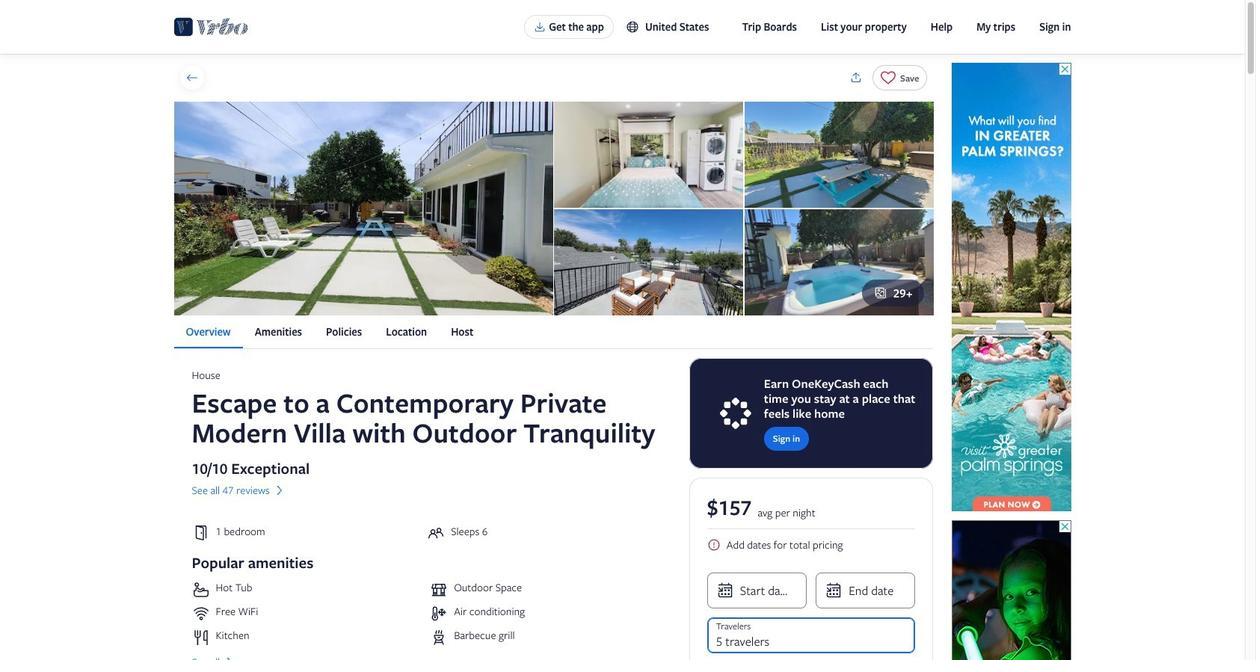 Task type: locate. For each thing, give the bounding box(es) containing it.
list
[[174, 316, 933, 348]]

share image
[[849, 71, 863, 84]]

0 horizontal spatial small image
[[626, 20, 645, 34]]

property grounds image
[[174, 102, 553, 316], [745, 102, 933, 208], [554, 209, 743, 316], [745, 209, 933, 316]]

room image
[[554, 102, 743, 208]]

list item
[[192, 581, 424, 599], [430, 581, 662, 599], [192, 605, 424, 623], [430, 605, 662, 623], [192, 629, 424, 647], [430, 629, 662, 647]]

medium image
[[273, 484, 286, 497]]

show all 29 images image
[[874, 286, 887, 300]]

small image
[[626, 20, 645, 34], [707, 538, 721, 552]]

see all properties image
[[185, 71, 199, 84]]

0 vertical spatial small image
[[626, 20, 645, 34]]

1 horizontal spatial small image
[[707, 538, 721, 552]]

medium image
[[223, 656, 236, 660]]



Task type: vqa. For each thing, say whether or not it's contained in the screenshot.
List
yes



Task type: describe. For each thing, give the bounding box(es) containing it.
1 vertical spatial small image
[[707, 538, 721, 552]]

vrbo logo image
[[174, 15, 248, 39]]

download the app button image
[[534, 21, 546, 33]]



